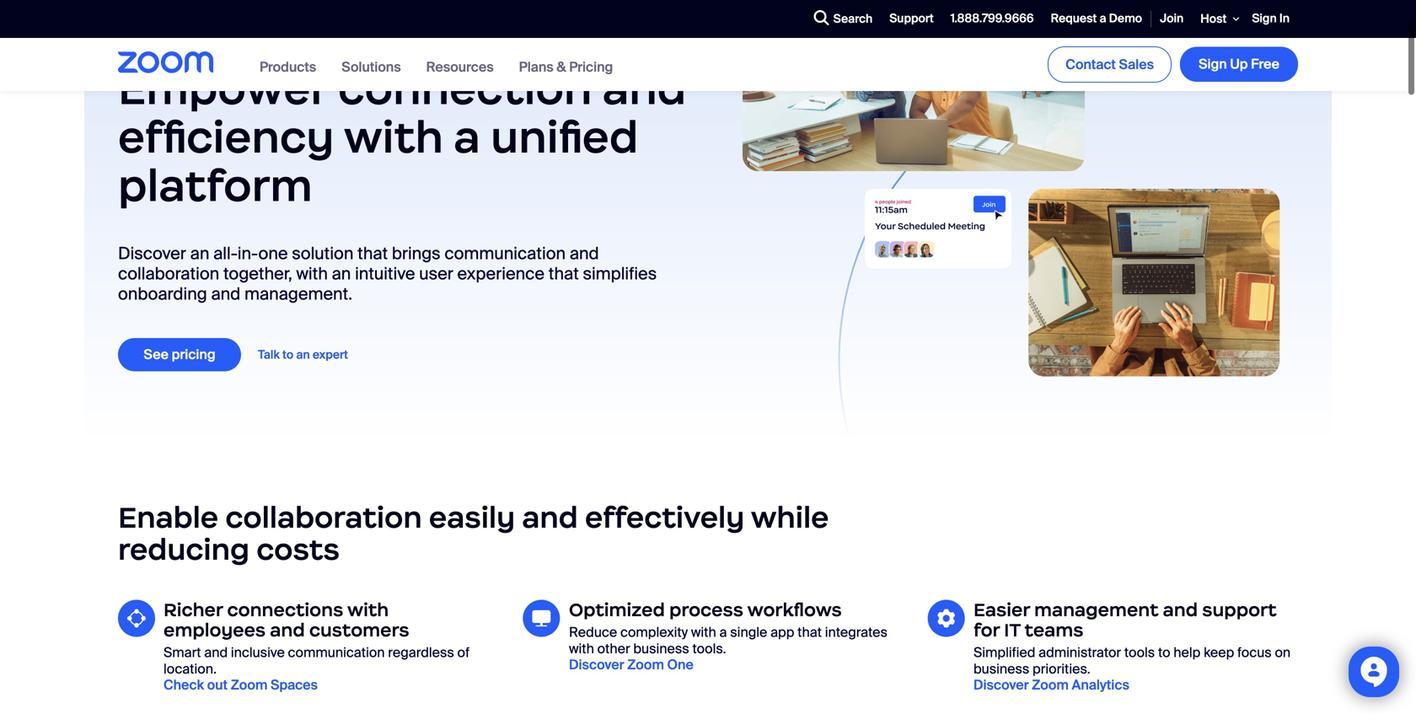 Task type: vqa. For each thing, say whether or not it's contained in the screenshot.
the top responsible
no



Task type: locate. For each thing, give the bounding box(es) containing it.
optimized
[[569, 599, 665, 621]]

communication inside richer connections with employees and customers smart and inclusive communication regardless of location. check out zoom spaces
[[288, 644, 385, 661]]

an left the all-
[[190, 243, 209, 264]]

empower connection and efficiency with a unified platform
[[118, 61, 687, 213]]

and inside empower connection and efficiency with a unified platform
[[603, 61, 687, 116]]

to
[[283, 347, 294, 362], [1158, 644, 1171, 661]]

2 horizontal spatial an
[[332, 263, 351, 285]]

0 vertical spatial business
[[633, 640, 689, 657]]

pricing
[[172, 346, 215, 363]]

2 horizontal spatial discover
[[974, 676, 1029, 694]]

out
[[207, 676, 228, 694]]

2 horizontal spatial zoom
[[1032, 676, 1069, 694]]

app
[[771, 623, 794, 641]]

a down resources button
[[454, 110, 480, 165]]

0 vertical spatial to
[[283, 347, 294, 362]]

1.888.799.9666 link
[[942, 1, 1042, 37]]

for
[[974, 619, 1000, 642]]

1 vertical spatial collaboration
[[225, 499, 422, 536]]

support
[[890, 11, 934, 26]]

sign inside "link"
[[1199, 55, 1227, 73]]

solution
[[292, 243, 354, 264]]

connections
[[227, 599, 343, 621]]

it
[[189, 37, 202, 56], [1004, 619, 1021, 642]]

with down process
[[691, 623, 716, 641]]

sign for sign in
[[1252, 11, 1277, 26]]

business
[[633, 640, 689, 657], [974, 660, 1030, 678]]

zoom inside the easier management and support for it teams simplified administrator tools to help keep focus on business priorities. discover zoom analytics
[[1032, 676, 1069, 694]]

contact sales link
[[1048, 46, 1172, 82]]

1 vertical spatial sign
[[1199, 55, 1227, 73]]

1 vertical spatial it
[[1004, 619, 1021, 642]]

and
[[603, 61, 687, 116], [570, 243, 599, 264], [211, 283, 240, 305], [522, 499, 578, 536], [1163, 599, 1198, 621], [270, 619, 305, 642], [204, 644, 228, 661]]

discover down simplified
[[974, 676, 1029, 694]]

that inside "optimized process workflows reduce complexity with a single app that integrates with other business tools. discover zoom one"
[[798, 623, 822, 641]]

easily
[[429, 499, 515, 536]]

it up simplified
[[1004, 619, 1021, 642]]

process
[[669, 599, 743, 621]]

employees
[[164, 619, 266, 642]]

an
[[190, 243, 209, 264], [332, 263, 351, 285], [296, 347, 310, 362]]

0 horizontal spatial discover
[[118, 243, 186, 264]]

1 horizontal spatial a
[[720, 623, 727, 641]]

collaboration inside discover an all-in-one solution that brings communication and collaboration together, with an intuitive user experience that simplifies onboarding and management.
[[118, 263, 219, 285]]

1 horizontal spatial business
[[974, 660, 1030, 678]]

an left 'intuitive'
[[332, 263, 351, 285]]

zoom
[[627, 656, 664, 674], [231, 676, 268, 694], [1032, 676, 1069, 694]]

demo
[[1109, 11, 1142, 26]]

experience
[[457, 263, 545, 285]]

1 vertical spatial communication
[[288, 644, 385, 661]]

0 horizontal spatial a
[[454, 110, 480, 165]]

search image
[[814, 10, 829, 25]]

talk to an expert link
[[258, 347, 348, 362]]

complexity
[[620, 623, 688, 641]]

products button
[[260, 58, 316, 76]]

0 horizontal spatial communication
[[288, 644, 385, 661]]

with inside richer connections with employees and customers smart and inclusive communication regardless of location. check out zoom spaces
[[347, 599, 389, 621]]

it inside the easier management and support for it teams simplified administrator tools to help keep focus on business priorities. discover zoom analytics
[[1004, 619, 1021, 642]]

business down the for
[[974, 660, 1030, 678]]

collaboration
[[118, 263, 219, 285], [225, 499, 422, 536]]

costs
[[256, 531, 340, 568]]

1 horizontal spatial communication
[[445, 243, 566, 264]]

0 vertical spatial communication
[[445, 243, 566, 264]]

with
[[344, 110, 443, 165], [296, 263, 328, 285], [347, 599, 389, 621], [691, 623, 716, 641], [569, 640, 594, 657]]

1 horizontal spatial collaboration
[[225, 499, 422, 536]]

integrates
[[825, 623, 888, 641]]

0 vertical spatial collaboration
[[118, 263, 219, 285]]

all-
[[213, 243, 238, 264]]

it up empower
[[189, 37, 202, 56]]

discover down reduce
[[569, 656, 624, 674]]

that left simplifies
[[549, 263, 579, 285]]

a left single at the right bottom of the page
[[720, 623, 727, 641]]

host
[[1201, 11, 1227, 27]]

with up regardless
[[347, 599, 389, 621]]

richer connections with employees and customers smart and inclusive communication regardless of location. check out zoom spaces
[[164, 599, 470, 694]]

0 horizontal spatial sign
[[1199, 55, 1227, 73]]

easier management and support for it teams simplified administrator tools to help keep focus on business priorities. discover zoom analytics
[[974, 599, 1291, 694]]

host button
[[1192, 0, 1244, 38]]

see pricing
[[144, 346, 215, 363]]

1 horizontal spatial discover
[[569, 656, 624, 674]]

2 horizontal spatial that
[[798, 623, 822, 641]]

sign up free link
[[1180, 47, 1298, 82]]

0 horizontal spatial to
[[283, 347, 294, 362]]

a
[[1100, 11, 1106, 26], [454, 110, 480, 165], [720, 623, 727, 641]]

solutions button
[[342, 58, 401, 76]]

see pricing link
[[118, 338, 241, 371]]

0 vertical spatial sign
[[1252, 11, 1277, 26]]

1 horizontal spatial that
[[549, 263, 579, 285]]

sign in link
[[1244, 1, 1298, 37]]

1 vertical spatial discover
[[569, 656, 624, 674]]

communication
[[445, 243, 566, 264], [288, 644, 385, 661]]

business right 'other'
[[633, 640, 689, 657]]

1 horizontal spatial to
[[1158, 644, 1171, 661]]

0 horizontal spatial business
[[633, 640, 689, 657]]

plans & pricing link
[[519, 58, 613, 76]]

to inside the easier management and support for it teams simplified administrator tools to help keep focus on business priorities. discover zoom analytics
[[1158, 644, 1171, 661]]

sign left 'in'
[[1252, 11, 1277, 26]]

sign left up
[[1199, 55, 1227, 73]]

products
[[260, 58, 316, 76]]

management
[[1034, 599, 1159, 621]]

of
[[457, 644, 470, 661]]

zoom down "administrator" on the bottom right of the page
[[1032, 676, 1069, 694]]

location.
[[164, 660, 217, 678]]

0 horizontal spatial collaboration
[[118, 263, 219, 285]]

that down workflows
[[798, 623, 822, 641]]

optimized process workflows image
[[523, 600, 561, 637]]

1 vertical spatial a
[[454, 110, 480, 165]]

0 vertical spatial a
[[1100, 11, 1106, 26]]

0 vertical spatial it
[[189, 37, 202, 56]]

1 vertical spatial to
[[1158, 644, 1171, 661]]

and inside the easier management and support for it teams simplified administrator tools to help keep focus on business priorities. discover zoom analytics
[[1163, 599, 1198, 621]]

in
[[1280, 11, 1290, 26]]

pricing
[[569, 58, 613, 76]]

1 horizontal spatial it
[[1004, 619, 1021, 642]]

0 horizontal spatial zoom
[[231, 676, 268, 694]]

with down solutions button
[[344, 110, 443, 165]]

to right talk
[[283, 347, 294, 362]]

zoom inside richer connections with employees and customers smart and inclusive communication regardless of location. check out zoom spaces
[[231, 676, 268, 694]]

user
[[419, 263, 453, 285]]

easier
[[974, 599, 1030, 621]]

see
[[144, 346, 169, 363]]

with right "one"
[[296, 263, 328, 285]]

a inside empower connection and efficiency with a unified platform
[[454, 110, 480, 165]]

0 vertical spatial discover
[[118, 243, 186, 264]]

a left demo
[[1100, 11, 1106, 26]]

optimized process workflows reduce complexity with a single app that integrates with other business tools. discover zoom one
[[569, 599, 888, 674]]

discover up onboarding
[[118, 243, 186, 264]]

1 horizontal spatial sign
[[1252, 11, 1277, 26]]

2 horizontal spatial a
[[1100, 11, 1106, 26]]

an left expert
[[296, 347, 310, 362]]

discover inside "optimized process workflows reduce complexity with a single app that integrates with other business tools. discover zoom one"
[[569, 656, 624, 674]]

discover inside the easier management and support for it teams simplified administrator tools to help keep focus on business priorities. discover zoom analytics
[[974, 676, 1029, 694]]

spaces
[[271, 676, 318, 694]]

zoom right out
[[231, 676, 268, 694]]

up
[[1230, 55, 1248, 73]]

zoom down the complexity
[[627, 656, 664, 674]]

that left brings
[[358, 243, 388, 264]]

with left 'other'
[[569, 640, 594, 657]]

efficiency
[[118, 110, 334, 165]]

2 vertical spatial discover
[[974, 676, 1029, 694]]

2 vertical spatial a
[[720, 623, 727, 641]]

1 vertical spatial business
[[974, 660, 1030, 678]]

focus
[[1238, 644, 1272, 661]]

to left help
[[1158, 644, 1171, 661]]

zoom logo image
[[118, 51, 213, 73]]

1 horizontal spatial zoom
[[627, 656, 664, 674]]

administrator
[[1039, 644, 1121, 661]]

tools.
[[692, 640, 726, 657]]



Task type: describe. For each thing, give the bounding box(es) containing it.
with inside empower connection and efficiency with a unified platform
[[344, 110, 443, 165]]

resources
[[426, 58, 494, 76]]

workflows
[[747, 599, 842, 621]]

enable
[[118, 499, 218, 536]]

join
[[1160, 11, 1184, 26]]

0 horizontal spatial an
[[190, 243, 209, 264]]

help
[[1174, 644, 1201, 661]]

inclusive
[[231, 644, 285, 661]]

keep
[[1204, 644, 1234, 661]]

unified
[[491, 110, 638, 165]]

solutions
[[342, 58, 401, 76]]

smart
[[164, 644, 201, 661]]

sign up free
[[1199, 55, 1280, 73]]

request a demo link
[[1042, 1, 1151, 37]]

discover zoom analytics link
[[974, 676, 1130, 694]]

sales
[[1119, 55, 1154, 73]]

tools
[[1124, 644, 1155, 661]]

one
[[667, 656, 694, 674]]

discover zoom one link
[[569, 656, 694, 674]]

simplified
[[974, 644, 1036, 661]]

empower connection and efficiency with a unified platform image
[[725, 0, 1298, 421]]

check out zoom spaces link
[[164, 676, 318, 694]]

easier management and support for it teams image
[[927, 600, 965, 637]]

together,
[[223, 263, 292, 285]]

plans
[[519, 58, 554, 76]]

on
[[1275, 644, 1291, 661]]

effectively
[[585, 499, 745, 536]]

free
[[1251, 55, 1280, 73]]

professionals
[[206, 37, 306, 56]]

priorities.
[[1033, 660, 1091, 678]]

sign in
[[1252, 11, 1290, 26]]

talk to an expert
[[258, 347, 348, 362]]

business inside "optimized process workflows reduce complexity with a single app that integrates with other business tools. discover zoom one"
[[633, 640, 689, 657]]

expert
[[313, 347, 348, 362]]

it professionals
[[189, 37, 306, 56]]

platform
[[118, 158, 313, 213]]

single
[[730, 623, 767, 641]]

0 horizontal spatial it
[[189, 37, 202, 56]]

connection
[[338, 61, 592, 116]]

&
[[557, 58, 566, 76]]

business inside the easier management and support for it teams simplified administrator tools to help keep focus on business priorities. discover zoom analytics
[[974, 660, 1030, 678]]

support link
[[881, 1, 942, 37]]

search
[[833, 11, 873, 27]]

richer connections with employees and customers image
[[118, 600, 155, 637]]

discover inside discover an all-in-one solution that brings communication and collaboration together, with an intuitive user experience that simplifies onboarding and management.
[[118, 243, 186, 264]]

richer
[[164, 599, 223, 621]]

in-
[[238, 243, 258, 264]]

search image
[[814, 10, 829, 25]]

a inside "optimized process workflows reduce complexity with a single app that integrates with other business tools. discover zoom one"
[[720, 623, 727, 641]]

contact
[[1066, 55, 1116, 73]]

0 horizontal spatial that
[[358, 243, 388, 264]]

regardless
[[388, 644, 454, 661]]

reducing
[[118, 531, 250, 568]]

contact sales
[[1066, 55, 1154, 73]]

communication inside discover an all-in-one solution that brings communication and collaboration together, with an intuitive user experience that simplifies onboarding and management.
[[445, 243, 566, 264]]

other
[[597, 640, 630, 657]]

zoom inside "optimized process workflows reduce complexity with a single app that integrates with other business tools. discover zoom one"
[[627, 656, 664, 674]]

join link
[[1152, 1, 1192, 37]]

onboarding
[[118, 283, 207, 305]]

brings
[[392, 243, 441, 264]]

management.
[[244, 283, 352, 305]]

check
[[164, 676, 204, 694]]

and inside enable collaboration easily and effectively while reducing costs
[[522, 499, 578, 536]]

plans & pricing
[[519, 58, 613, 76]]

request
[[1051, 11, 1097, 26]]

simplifies
[[583, 263, 657, 285]]

teams
[[1025, 619, 1084, 642]]

one
[[258, 243, 288, 264]]

with inside discover an all-in-one solution that brings communication and collaboration together, with an intuitive user experience that simplifies onboarding and management.
[[296, 263, 328, 285]]

analytics
[[1072, 676, 1130, 694]]

reduce
[[569, 623, 617, 641]]

1.888.799.9666
[[951, 11, 1034, 26]]

customers
[[309, 619, 409, 642]]

while
[[751, 499, 829, 536]]

discover an all-in-one solution that brings communication and collaboration together, with an intuitive user experience that simplifies onboarding and management.
[[118, 243, 657, 305]]

resources button
[[426, 58, 494, 76]]

support
[[1202, 599, 1277, 621]]

collaboration inside enable collaboration easily and effectively while reducing costs
[[225, 499, 422, 536]]

sign for sign up free
[[1199, 55, 1227, 73]]

1 horizontal spatial an
[[296, 347, 310, 362]]

request a demo
[[1051, 11, 1142, 26]]

intuitive
[[355, 263, 415, 285]]

talk
[[258, 347, 280, 362]]



